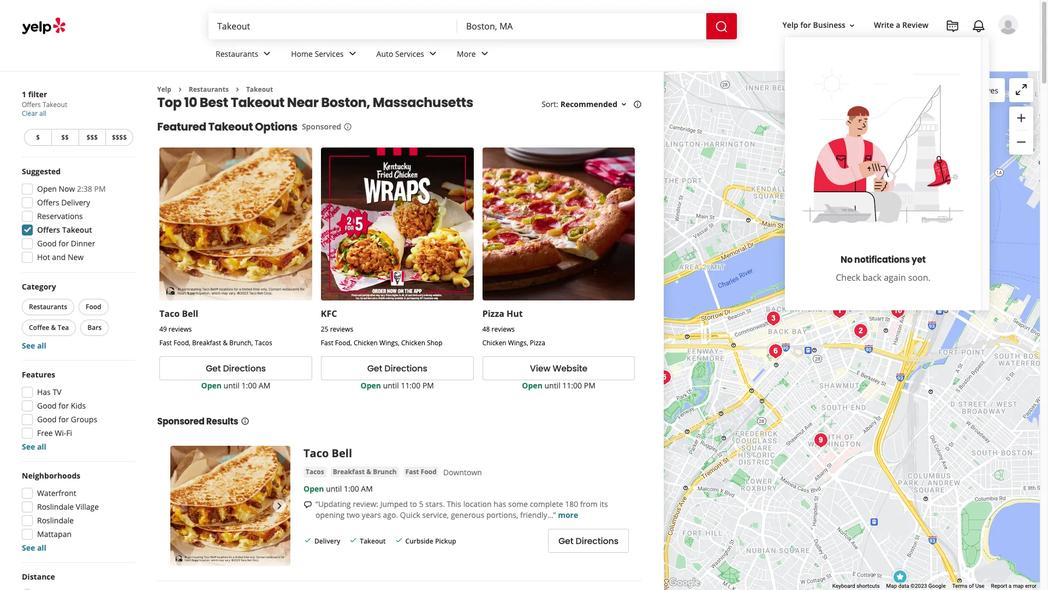 Task type: locate. For each thing, give the bounding box(es) containing it.
clear
[[22, 109, 38, 118]]

tacos down taco bell
[[306, 467, 324, 477]]

good up hot
[[37, 238, 57, 249]]

1 vertical spatial taco
[[304, 446, 329, 461]]

1 horizontal spatial 24 chevron down v2 image
[[427, 47, 440, 60]]

sponsored left results at left
[[157, 415, 205, 428]]

search image
[[716, 20, 729, 33]]

2 reviews from the left
[[330, 325, 354, 334]]

pm right 2:38
[[94, 184, 106, 194]]

None field
[[217, 20, 449, 32], [467, 20, 698, 32]]

1 horizontal spatial get
[[367, 362, 383, 375]]

0 vertical spatial delivery
[[61, 197, 90, 208]]

1 vertical spatial roslindale
[[37, 515, 74, 526]]

restaurants right top
[[189, 85, 229, 94]]

all down 'free'
[[37, 441, 46, 452]]

takeout
[[246, 85, 273, 94], [231, 94, 285, 112], [43, 100, 67, 109], [208, 119, 253, 135], [62, 225, 92, 235], [360, 536, 386, 546]]

get directions down brunch, at the left bottom
[[206, 362, 266, 375]]

keyboard
[[833, 583, 856, 589]]

3 good from the top
[[37, 414, 57, 424]]

0 horizontal spatial 24 chevron down v2 image
[[346, 47, 359, 60]]

1 good from the top
[[37, 238, 57, 249]]

get directions link down more
[[548, 529, 629, 553]]

24 chevron down v2 image right 'auto services'
[[427, 47, 440, 60]]

takeout up options
[[231, 94, 285, 112]]

2 vertical spatial see
[[22, 542, 35, 553]]

1:00 down brunch, at the left bottom
[[242, 380, 257, 391]]

free wi-fi
[[37, 428, 72, 438]]

map for moves
[[958, 85, 974, 95]]

16 chevron right v2 image
[[176, 85, 185, 94], [233, 85, 242, 94]]

zoom out image
[[1016, 136, 1029, 149]]

24 chevron down v2 image for more
[[478, 47, 492, 60]]

0 vertical spatial restaurants
[[216, 48, 259, 59]]

sponsored
[[302, 122, 341, 132], [157, 415, 205, 428]]

0 horizontal spatial get directions
[[206, 362, 266, 375]]

recommended button
[[561, 99, 629, 109]]

fast down 25
[[321, 338, 334, 348]]

more
[[558, 510, 579, 520]]

0 horizontal spatial delivery
[[61, 197, 90, 208]]

see all
[[22, 340, 46, 351], [22, 441, 46, 452], [22, 542, 46, 553]]

1 roslindale from the top
[[37, 502, 74, 512]]

3 see all button from the top
[[22, 542, 46, 553]]

distance
[[22, 571, 55, 582]]

pm down "shop"
[[423, 380, 434, 391]]

1 food, from the left
[[174, 338, 191, 348]]

2 food, from the left
[[335, 338, 352, 348]]

1 horizontal spatial 16 checkmark v2 image
[[395, 536, 403, 545]]

good for good for groups
[[37, 414, 57, 424]]

map right as
[[958, 85, 974, 95]]

1 vertical spatial tacos
[[306, 467, 324, 477]]

brad k. image
[[999, 15, 1019, 34]]

shortcuts
[[857, 583, 880, 589]]

food up stars.
[[421, 467, 437, 477]]

a
[[897, 20, 901, 30], [1009, 583, 1012, 589]]

restaurants link right top
[[189, 85, 229, 94]]

2 16 chevron right v2 image from the left
[[233, 85, 242, 94]]

0 horizontal spatial none field
[[217, 20, 449, 32]]

0 vertical spatial a
[[897, 20, 901, 30]]

24 chevron down v2 image inside auto services link
[[427, 47, 440, 60]]

2 horizontal spatial 24 chevron down v2 image
[[478, 47, 492, 60]]

3 see all from the top
[[22, 542, 46, 553]]

see up neighborhoods
[[22, 441, 35, 452]]

wow tikka image
[[654, 366, 676, 388]]

all for neighborhoods
[[37, 542, 46, 553]]

24 chevron down v2 image inside more link
[[478, 47, 492, 60]]

0 horizontal spatial pm
[[94, 184, 106, 194]]

1 services from the left
[[315, 48, 344, 59]]

16 checkmark v2 image for curbside pickup
[[395, 536, 403, 545]]

2 services from the left
[[396, 48, 425, 59]]

taco up tacos button
[[304, 446, 329, 461]]

bell for taco bell
[[332, 446, 352, 461]]

map region
[[635, 0, 1049, 590]]

1 horizontal spatial get directions
[[367, 362, 428, 375]]

fast right brunch
[[406, 467, 419, 477]]

recommended
[[561, 99, 618, 109]]

report a map error
[[992, 583, 1037, 589]]

sponsored for sponsored
[[302, 122, 341, 132]]

reviews inside taco bell 49 reviews fast food, breakfast & brunch, tacos
[[169, 325, 192, 334]]

moon & flower house -boston image
[[887, 300, 909, 321]]

breakfast left brunch, at the left bottom
[[192, 338, 221, 348]]

auto services link
[[368, 39, 449, 71]]

all right clear
[[39, 109, 46, 118]]

shop
[[427, 338, 443, 348]]

restaurants inside the business categories element
[[216, 48, 259, 59]]

0 horizontal spatial sponsored
[[157, 415, 205, 428]]

open until 1:00 am up results at left
[[201, 380, 271, 391]]

1 horizontal spatial chicken
[[401, 338, 426, 348]]

16 speech v2 image
[[304, 500, 312, 509]]

1 horizontal spatial yelp
[[783, 20, 799, 30]]

get down more link
[[559, 535, 574, 547]]

directions
[[223, 362, 266, 375], [385, 362, 428, 375], [576, 535, 619, 547]]

1 horizontal spatial reviews
[[330, 325, 354, 334]]

lotus test kitchen image
[[900, 273, 922, 295]]

1 horizontal spatial am
[[361, 484, 373, 494]]

subway image
[[896, 254, 918, 276]]

0 horizontal spatial get directions link
[[160, 356, 312, 380]]

to
[[410, 499, 417, 509]]

wings, down hut
[[509, 338, 529, 348]]

a right report
[[1009, 583, 1012, 589]]

11:00 for directions
[[401, 380, 421, 391]]

1 horizontal spatial pm
[[423, 380, 434, 391]]

restaurants inside restaurants button
[[29, 302, 67, 311]]

a right write
[[897, 20, 901, 30]]

pickup
[[435, 536, 457, 546]]

again
[[885, 272, 907, 284]]

expand map image
[[1016, 83, 1029, 96]]

0 vertical spatial 16 info v2 image
[[634, 100, 642, 109]]

home
[[291, 48, 313, 59]]

1 horizontal spatial taco bell link
[[304, 446, 352, 461]]

get down kfc 25 reviews fast food, chicken wings, chicken shop
[[367, 362, 383, 375]]

check
[[837, 272, 861, 284]]

16 checkmark v2 image for takeout
[[349, 536, 358, 545]]

"updating
[[316, 499, 351, 509]]

tacos
[[255, 338, 272, 348], [306, 467, 324, 477]]

offers delivery
[[37, 197, 90, 208]]

see all down mattapan
[[22, 542, 46, 553]]

5
[[419, 499, 424, 509]]

& left brunch
[[367, 467, 372, 477]]

services right auto
[[396, 48, 425, 59]]

get directions link for 25
[[321, 356, 474, 380]]

2 horizontal spatial pm
[[584, 380, 596, 391]]

2 none field from the left
[[467, 20, 698, 32]]

takeout down filter
[[43, 100, 67, 109]]

1 vertical spatial see all button
[[22, 441, 46, 452]]

2 vertical spatial offers
[[37, 225, 60, 235]]

1 horizontal spatial pizza
[[530, 338, 546, 348]]

open for taco bell
[[201, 380, 222, 391]]

1 wings, from the left
[[380, 338, 400, 348]]

reviews inside pizza hut 48 reviews chicken wings, pizza
[[492, 325, 515, 334]]

2 horizontal spatial directions
[[576, 535, 619, 547]]

keyboard shortcuts button
[[833, 582, 880, 590]]

1 24 chevron down v2 image from the left
[[346, 47, 359, 60]]

48
[[483, 325, 490, 334]]

3 chicken from the left
[[483, 338, 507, 348]]

1 chicken from the left
[[354, 338, 378, 348]]

None search field
[[209, 13, 740, 39]]

& left brunch, at the left bottom
[[223, 338, 228, 348]]

yelp left the business
[[783, 20, 799, 30]]

a inside write a review link
[[897, 20, 901, 30]]

bell
[[182, 308, 198, 320], [332, 446, 352, 461]]

next image
[[273, 499, 286, 513]]

24 chevron down v2 image
[[346, 47, 359, 60], [427, 47, 440, 60], [478, 47, 492, 60]]

16 chevron right v2 image left the takeout link
[[233, 85, 242, 94]]

$$
[[61, 133, 69, 142]]

get for bell
[[206, 362, 221, 375]]

get directions link for bell
[[160, 356, 312, 380]]

see all down coffee
[[22, 340, 46, 351]]

yelp for yelp for business
[[783, 20, 799, 30]]

tacos link
[[304, 467, 327, 478]]

offers down reservations
[[37, 225, 60, 235]]

1 11:00 from the left
[[401, 380, 421, 391]]

fast inside taco bell 49 reviews fast food, breakfast & brunch, tacos
[[160, 338, 172, 348]]

2 see all button from the top
[[22, 441, 46, 452]]

2 open until 11:00 pm from the left
[[522, 380, 596, 391]]

1 horizontal spatial open until 11:00 pm
[[522, 380, 596, 391]]

16 info v2 image down the boston,
[[344, 122, 352, 131]]

fast down the 49
[[160, 338, 172, 348]]

0 vertical spatial &
[[51, 323, 56, 332]]

get directions link down kfc 25 reviews fast food, chicken wings, chicken shop
[[321, 356, 474, 380]]

reviews down the pizza hut "link"
[[492, 325, 515, 334]]

fast inside button
[[406, 467, 419, 477]]

good up 'free'
[[37, 414, 57, 424]]

0 vertical spatial see all button
[[22, 340, 46, 351]]

16 chevron right v2 image for restaurants
[[176, 85, 185, 94]]

0 horizontal spatial get
[[206, 362, 221, 375]]

breakfast
[[192, 338, 221, 348], [333, 467, 365, 477]]

2 horizontal spatial 16 info v2 image
[[634, 100, 642, 109]]

1 horizontal spatial 16 info v2 image
[[344, 122, 352, 131]]

24 chevron down v2 image right more
[[478, 47, 492, 60]]

taco bell link up tacos link at left
[[304, 446, 352, 461]]

0 horizontal spatial wings,
[[380, 338, 400, 348]]

and
[[52, 252, 66, 262]]

offers
[[22, 100, 41, 109], [37, 197, 59, 208], [37, 225, 60, 235]]

2 vertical spatial see all
[[22, 542, 46, 553]]

10
[[184, 94, 197, 112]]

restaurants up coffee & tea
[[29, 302, 67, 311]]

good for groups
[[37, 414, 97, 424]]

see all button down 'free'
[[22, 441, 46, 452]]

soon.
[[909, 272, 931, 284]]

1 vertical spatial &
[[223, 338, 228, 348]]

& for breakfast
[[367, 467, 372, 477]]

as
[[948, 85, 956, 95]]

0 vertical spatial good
[[37, 238, 57, 249]]

1 horizontal spatial 11:00
[[563, 380, 582, 391]]

directions down "shop"
[[385, 362, 428, 375]]

open
[[37, 184, 57, 194], [201, 380, 222, 391], [361, 380, 381, 391], [522, 380, 543, 391], [304, 484, 324, 494]]

Near text field
[[467, 20, 698, 32]]

taco
[[160, 308, 180, 320], [304, 446, 329, 461]]

& inside button
[[367, 467, 372, 477]]

1 open until 11:00 pm from the left
[[361, 380, 434, 391]]

all inside 1 filter offers takeout clear all
[[39, 109, 46, 118]]

greco image
[[763, 307, 785, 329]]

see up distance
[[22, 542, 35, 553]]

tacos button
[[304, 467, 327, 478]]

16 info v2 image for featured takeout options
[[344, 122, 352, 131]]

reviews right 25
[[330, 325, 354, 334]]

roslindale
[[37, 502, 74, 512], [37, 515, 74, 526]]

1 vertical spatial a
[[1009, 583, 1012, 589]]

see all button down mattapan
[[22, 542, 46, 553]]

yet
[[912, 253, 926, 266]]

1 none field from the left
[[217, 20, 449, 32]]

2 11:00 from the left
[[563, 380, 582, 391]]

pm down website
[[584, 380, 596, 391]]

group containing category
[[20, 281, 135, 351]]

1 horizontal spatial wings,
[[509, 338, 529, 348]]

0 horizontal spatial 11:00
[[401, 380, 421, 391]]

2 horizontal spatial get
[[559, 535, 574, 547]]

all down mattapan
[[37, 542, 46, 553]]

for up the good for groups
[[59, 400, 69, 411]]

2 good from the top
[[37, 400, 57, 411]]

map left error
[[1014, 583, 1025, 589]]

2 vertical spatial 16 info v2 image
[[241, 417, 249, 426]]

directions for kfc
[[385, 362, 428, 375]]

1 horizontal spatial sponsored
[[302, 122, 341, 132]]

2 vertical spatial &
[[367, 467, 372, 477]]

a for report
[[1009, 583, 1012, 589]]

waterfront
[[37, 488, 76, 498]]

group containing features
[[19, 369, 135, 452]]

good for kids
[[37, 400, 86, 411]]

0 horizontal spatial open until 11:00 pm
[[361, 380, 434, 391]]

get directions down kfc 25 reviews fast food, chicken wings, chicken shop
[[367, 362, 428, 375]]

yelp for yelp link
[[157, 85, 171, 94]]

roslindale village
[[37, 502, 99, 512]]

taco up the 49
[[160, 308, 180, 320]]

& left the tea
[[51, 323, 56, 332]]

two
[[347, 510, 360, 520]]

0 vertical spatial bell
[[182, 308, 198, 320]]

0 vertical spatial see all
[[22, 340, 46, 351]]

a for write
[[897, 20, 901, 30]]

taco bell link up the 49
[[160, 308, 198, 320]]

top
[[157, 94, 182, 112]]

of
[[970, 583, 975, 589]]

roslindale up mattapan
[[37, 515, 74, 526]]

offers down filter
[[22, 100, 41, 109]]

for for business
[[801, 20, 812, 30]]

2 roslindale from the top
[[37, 515, 74, 526]]

wings, inside pizza hut 48 reviews chicken wings, pizza
[[509, 338, 529, 348]]

delivery down open now 2:38 pm
[[61, 197, 90, 208]]

friendly…"
[[521, 510, 556, 520]]

1 vertical spatial good
[[37, 400, 57, 411]]

wings, inside kfc 25 reviews fast food, chicken wings, chicken shop
[[380, 338, 400, 348]]

see down coffee
[[22, 340, 35, 351]]

directions down its at the bottom right of the page
[[576, 535, 619, 547]]

bell inside taco bell 49 reviews fast food, breakfast & brunch, tacos
[[182, 308, 198, 320]]

1 16 chevron right v2 image from the left
[[176, 85, 185, 94]]

pizza up 48
[[483, 308, 505, 320]]

for for groups
[[59, 414, 69, 424]]

get for 25
[[367, 362, 383, 375]]

user actions element
[[774, 14, 1034, 310]]

good for good for dinner
[[37, 238, 57, 249]]

now
[[59, 184, 75, 194]]

1 horizontal spatial open until 1:00 am
[[304, 484, 373, 494]]

delivery right 16 checkmark v2 image
[[315, 536, 341, 546]]

group
[[1010, 107, 1034, 155], [19, 166, 135, 266], [20, 281, 135, 351], [19, 369, 135, 452], [19, 470, 135, 553]]

& for coffee
[[51, 323, 56, 332]]

yelp inside button
[[783, 20, 799, 30]]

directions down brunch, at the left bottom
[[223, 362, 266, 375]]

2 see from the top
[[22, 441, 35, 452]]

1 horizontal spatial tacos
[[306, 467, 324, 477]]

1 horizontal spatial get directions link
[[321, 356, 474, 380]]

0 horizontal spatial taco
[[160, 308, 180, 320]]

map for error
[[1014, 583, 1025, 589]]

$$$$ button
[[106, 129, 133, 146]]

0 horizontal spatial food
[[86, 302, 101, 311]]

16 checkmark v2 image down two at the left bottom of page
[[349, 536, 358, 545]]

3 see from the top
[[22, 542, 35, 553]]

chicken inside pizza hut 48 reviews chicken wings, pizza
[[483, 338, 507, 348]]

food,
[[174, 338, 191, 348], [335, 338, 352, 348]]

0 horizontal spatial food,
[[174, 338, 191, 348]]

kfc
[[321, 308, 337, 320]]

get down taco bell 49 reviews fast food, breakfast & brunch, tacos
[[206, 362, 221, 375]]

brunch
[[373, 467, 397, 477]]

0 vertical spatial tacos
[[255, 338, 272, 348]]

1 horizontal spatial food
[[421, 467, 437, 477]]

coffee & tea
[[29, 323, 69, 332]]

group containing neighborhoods
[[19, 470, 135, 553]]

24 chevron down v2 image left auto
[[346, 47, 359, 60]]

16 info v2 image right 16 chevron down v2 image
[[634, 100, 642, 109]]

24 chevron down v2 image inside home services link
[[346, 47, 359, 60]]

quick
[[400, 510, 421, 520]]

1 vertical spatial sponsored
[[157, 415, 205, 428]]

0 vertical spatial open until 1:00 am
[[201, 380, 271, 391]]

see all button down coffee
[[22, 340, 46, 351]]

2 see all from the top
[[22, 441, 46, 452]]

food up bars
[[86, 302, 101, 311]]

services for auto services
[[396, 48, 425, 59]]

& inside 'button'
[[51, 323, 56, 332]]

16 info v2 image
[[634, 100, 642, 109], [344, 122, 352, 131], [241, 417, 249, 426]]

2 horizontal spatial reviews
[[492, 325, 515, 334]]

0 horizontal spatial map
[[958, 85, 974, 95]]

reviews right the 49
[[169, 325, 192, 334]]

open until 11:00 pm
[[361, 380, 434, 391], [522, 380, 596, 391]]

group containing suggested
[[19, 166, 135, 266]]

offers takeout
[[37, 225, 92, 235]]

for for dinner
[[59, 238, 69, 249]]

kfc image
[[890, 566, 912, 588]]

offers up reservations
[[37, 197, 59, 208]]

for down offers takeout
[[59, 238, 69, 249]]

good down has tv
[[37, 400, 57, 411]]

get directions down more
[[559, 535, 619, 547]]

2 24 chevron down v2 image from the left
[[427, 47, 440, 60]]

1 vertical spatial delivery
[[315, 536, 341, 546]]

restaurants for restaurants button
[[29, 302, 67, 311]]

open until 1:00 am up the "updating
[[304, 484, 373, 494]]

1 vertical spatial breakfast
[[333, 467, 365, 477]]

0 vertical spatial 1:00
[[242, 380, 257, 391]]

tacos right brunch, at the left bottom
[[255, 338, 272, 348]]

has
[[37, 387, 51, 397]]

taco bell
[[304, 446, 352, 461]]

restaurants left 24 chevron down v2 icon
[[216, 48, 259, 59]]

16 chevron down v2 image
[[620, 100, 629, 109]]

0 vertical spatial sponsored
[[302, 122, 341, 132]]

years
[[362, 510, 381, 520]]

all down coffee
[[37, 340, 46, 351]]

2 vertical spatial good
[[37, 414, 57, 424]]

0 vertical spatial taco bell link
[[160, 308, 198, 320]]

0 horizontal spatial directions
[[223, 362, 266, 375]]

2 vertical spatial see all button
[[22, 542, 46, 553]]

1 16 checkmark v2 image from the left
[[349, 536, 358, 545]]

all
[[39, 109, 46, 118], [37, 340, 46, 351], [37, 441, 46, 452], [37, 542, 46, 553]]

16 checkmark v2 image
[[304, 536, 312, 545]]

1 horizontal spatial fast
[[321, 338, 334, 348]]

1 vertical spatial taco bell link
[[304, 446, 352, 461]]

takeout up dinner
[[62, 225, 92, 235]]

restaurants link up the takeout link
[[207, 39, 283, 71]]

0 vertical spatial yelp
[[783, 20, 799, 30]]

1 vertical spatial see
[[22, 441, 35, 452]]

2 horizontal spatial fast
[[406, 467, 419, 477]]

yelp link
[[157, 85, 171, 94]]

2 wings, from the left
[[509, 338, 529, 348]]

1 horizontal spatial a
[[1009, 583, 1012, 589]]

0 vertical spatial taco
[[160, 308, 180, 320]]

1 vertical spatial map
[[1014, 583, 1025, 589]]

0 horizontal spatial 16 checkmark v2 image
[[349, 536, 358, 545]]

taco inside taco bell 49 reviews fast food, breakfast & brunch, tacos
[[160, 308, 180, 320]]

16 checkmark v2 image
[[349, 536, 358, 545], [395, 536, 403, 545]]

16 info v2 image for top 10 best takeout near boston, massachusetts
[[634, 100, 642, 109]]

get directions link
[[160, 356, 312, 380], [321, 356, 474, 380], [548, 529, 629, 553]]

all for category
[[37, 340, 46, 351]]

takeout inside 1 filter offers takeout clear all
[[43, 100, 67, 109]]

roslindale down waterfront
[[37, 502, 74, 512]]

1 horizontal spatial map
[[1014, 583, 1025, 589]]

1 horizontal spatial &
[[223, 338, 228, 348]]

get directions link down brunch, at the left bottom
[[160, 356, 312, 380]]

see all down 'free'
[[22, 441, 46, 452]]

wings, left "shop"
[[380, 338, 400, 348]]

map data ©2023 google
[[887, 583, 946, 589]]

boston,
[[321, 94, 370, 112]]

1:00 up review:
[[344, 484, 359, 494]]

&
[[51, 323, 56, 332], [223, 338, 228, 348], [367, 467, 372, 477]]

fast food
[[406, 467, 437, 477]]

1 horizontal spatial delivery
[[315, 536, 341, 546]]

0 horizontal spatial tacos
[[255, 338, 272, 348]]

for for kids
[[59, 400, 69, 411]]

none field up the business categories element
[[467, 20, 698, 32]]

has tv
[[37, 387, 61, 397]]

all spice image
[[810, 429, 832, 451]]

restaurants link
[[207, 39, 283, 71], [189, 85, 229, 94]]

3 24 chevron down v2 image from the left
[[478, 47, 492, 60]]

sponsored for sponsored results
[[157, 415, 205, 428]]

coffee
[[29, 323, 49, 332]]

0 horizontal spatial am
[[259, 380, 271, 391]]

sort:
[[542, 99, 559, 109]]

restaurants button
[[22, 299, 74, 315]]

pizza up 'view'
[[530, 338, 546, 348]]

none field up home services link
[[217, 20, 449, 32]]

2 16 checkmark v2 image from the left
[[395, 536, 403, 545]]

16 info v2 image right results at left
[[241, 417, 249, 426]]

24 chevron down v2 image for auto services
[[427, 47, 440, 60]]

pm for get
[[423, 380, 434, 391]]

3 reviews from the left
[[492, 325, 515, 334]]

pauli's image
[[926, 194, 948, 216]]

0 horizontal spatial services
[[315, 48, 344, 59]]

1 reviews from the left
[[169, 325, 192, 334]]

map
[[958, 85, 974, 95], [1014, 583, 1025, 589]]

sponsored down top 10 best takeout near boston, massachusetts
[[302, 122, 341, 132]]

pm inside group
[[94, 184, 106, 194]]

0 horizontal spatial open until 1:00 am
[[201, 380, 271, 391]]

0 horizontal spatial breakfast
[[192, 338, 221, 348]]

for inside button
[[801, 20, 812, 30]]

yelp left 10
[[157, 85, 171, 94]]

offers for offers delivery
[[37, 197, 59, 208]]

services right home
[[315, 48, 344, 59]]

see all button
[[22, 340, 46, 351], [22, 441, 46, 452], [22, 542, 46, 553]]

16 chevron right v2 image right yelp link
[[176, 85, 185, 94]]

bars button
[[80, 320, 109, 336]]

for down good for kids
[[59, 414, 69, 424]]

for left the business
[[801, 20, 812, 30]]

get directions for 25
[[367, 362, 428, 375]]

1 horizontal spatial none field
[[467, 20, 698, 32]]

good
[[37, 238, 57, 249], [37, 400, 57, 411], [37, 414, 57, 424]]



Task type: describe. For each thing, give the bounding box(es) containing it.
takeout down years
[[360, 536, 386, 546]]

breakfast & brunch link
[[331, 467, 399, 478]]

$
[[36, 133, 40, 142]]

notifications image
[[973, 20, 986, 33]]

breakfast inside taco bell 49 reviews fast food, breakfast & brunch, tacos
[[192, 338, 221, 348]]

food button
[[79, 299, 108, 315]]

hot and new
[[37, 252, 84, 262]]

dinner
[[71, 238, 95, 249]]

see all for waterfront
[[22, 542, 46, 553]]

open inside group
[[37, 184, 57, 194]]

business categories element
[[207, 39, 1019, 71]]

1 see all from the top
[[22, 340, 46, 351]]

until for bell
[[224, 380, 240, 391]]

back
[[863, 272, 882, 284]]

website
[[553, 362, 588, 375]]

distance option group
[[19, 571, 135, 590]]

map
[[887, 583, 898, 589]]

tacos inside taco bell 49 reviews fast food, breakfast & brunch, tacos
[[255, 338, 272, 348]]

breakfast inside button
[[333, 467, 365, 477]]

16 chevron down v2 image
[[848, 21, 857, 30]]

takeout down 24 chevron down v2 icon
[[246, 85, 273, 94]]

all for features
[[37, 441, 46, 452]]

google image
[[667, 576, 703, 590]]

view
[[530, 362, 551, 375]]

projects image
[[947, 20, 960, 33]]

curbside pickup
[[406, 536, 457, 546]]

clear all link
[[22, 109, 46, 118]]

village
[[76, 502, 99, 512]]

error
[[1026, 583, 1037, 589]]

stars.
[[426, 499, 445, 509]]

1 vertical spatial am
[[361, 484, 373, 494]]

food, inside taco bell 49 reviews fast food, breakfast & brunch, tacos
[[174, 338, 191, 348]]

tacos inside button
[[306, 467, 324, 477]]

wi-
[[55, 428, 66, 438]]

1 vertical spatial 1:00
[[344, 484, 359, 494]]

open for pizza hut
[[522, 380, 543, 391]]

breakfast & brunch button
[[331, 467, 399, 478]]

pm for view
[[584, 380, 596, 391]]

has
[[494, 499, 507, 509]]

features
[[22, 369, 55, 380]]

write a review link
[[870, 16, 934, 35]]

see all for has tv
[[22, 441, 46, 452]]

taco for taco bell
[[304, 446, 329, 461]]

use
[[976, 583, 985, 589]]

google
[[929, 583, 946, 589]]

curbside
[[406, 536, 434, 546]]

hot
[[37, 252, 50, 262]]

review
[[903, 20, 929, 30]]

open until 11:00 pm for directions
[[361, 380, 434, 391]]

some
[[509, 499, 528, 509]]

search as map moves
[[922, 85, 999, 95]]

1 vertical spatial open until 1:00 am
[[304, 484, 373, 494]]

see for has tv
[[22, 441, 35, 452]]

previous image
[[175, 499, 188, 513]]

open until 11:00 pm for website
[[522, 380, 596, 391]]

until for 25
[[383, 380, 399, 391]]

complete
[[530, 499, 564, 509]]

its
[[600, 499, 608, 509]]

fast inside kfc 25 reviews fast food, chicken wings, chicken shop
[[321, 338, 334, 348]]

2 horizontal spatial get directions link
[[548, 529, 629, 553]]

Find text field
[[217, 20, 449, 32]]

180
[[566, 499, 579, 509]]

see for waterfront
[[22, 542, 35, 553]]

more
[[457, 48, 476, 59]]

©2023
[[911, 583, 928, 589]]

kfc 25 reviews fast food, chicken wings, chicken shop
[[321, 308, 443, 348]]

terms of use link
[[953, 583, 985, 589]]

offers inside 1 filter offers takeout clear all
[[22, 100, 41, 109]]

terms
[[953, 583, 968, 589]]

notifications
[[855, 253, 911, 266]]

1 vertical spatial restaurants
[[189, 85, 229, 94]]

error illustration image
[[791, 55, 977, 240]]

get directions for bell
[[206, 362, 266, 375]]

coffee & tea button
[[22, 320, 76, 336]]

portions,
[[487, 510, 519, 520]]

pressed cafe image
[[765, 340, 787, 362]]

takeout down best
[[208, 119, 253, 135]]

fast food button
[[404, 467, 439, 478]]

home services
[[291, 48, 344, 59]]

moves
[[976, 85, 999, 95]]

1 see all button from the top
[[22, 340, 46, 351]]

zoom in image
[[1016, 111, 1029, 124]]

1 vertical spatial pizza
[[530, 338, 546, 348]]

1 see from the top
[[22, 340, 35, 351]]

terms of use
[[953, 583, 985, 589]]

jumped
[[381, 499, 408, 509]]

16 chevron right v2 image for takeout
[[233, 85, 242, 94]]

restaurants for the top the restaurants link
[[216, 48, 259, 59]]

2 chicken from the left
[[401, 338, 426, 348]]

more link
[[558, 510, 579, 520]]

write a review
[[875, 20, 929, 30]]

food, inside kfc 25 reviews fast food, chicken wings, chicken shop
[[335, 338, 352, 348]]

good for good for kids
[[37, 400, 57, 411]]

roslindale for roslindale
[[37, 515, 74, 526]]

brunch,
[[230, 338, 253, 348]]

write
[[875, 20, 895, 30]]

24 chevron down v2 image for home services
[[346, 47, 359, 60]]

none field near
[[467, 20, 698, 32]]

0 vertical spatial pizza
[[483, 308, 505, 320]]

downtown
[[444, 467, 482, 478]]

generous
[[451, 510, 485, 520]]

reviews inside kfc 25 reviews fast food, chicken wings, chicken shop
[[330, 325, 354, 334]]

see all button for waterfront
[[22, 542, 46, 553]]

suggested
[[22, 166, 61, 176]]

1 vertical spatial restaurants link
[[189, 85, 229, 94]]

open for kfc
[[361, 380, 381, 391]]

49
[[160, 325, 167, 334]]

best
[[200, 94, 228, 112]]

category
[[22, 281, 56, 292]]

see all button for has tv
[[22, 441, 46, 452]]

24 chevron down v2 image
[[261, 47, 274, 60]]

bacco's fine foods image
[[829, 300, 851, 321]]

0 vertical spatial am
[[259, 380, 271, 391]]

taco for taco bell 49 reviews fast food, breakfast & brunch, tacos
[[160, 308, 180, 320]]

taco bell 49 reviews fast food, breakfast & brunch, tacos
[[160, 308, 272, 348]]

$$$ button
[[78, 129, 106, 146]]

0 vertical spatial food
[[86, 302, 101, 311]]

review:
[[353, 499, 379, 509]]

$$$$
[[112, 133, 127, 142]]

0 horizontal spatial 16 info v2 image
[[241, 417, 249, 426]]

roslindale for roslindale village
[[37, 502, 74, 512]]

pizza hut link
[[483, 308, 523, 320]]

mike & patty's - boston image
[[850, 320, 872, 342]]

bell for taco bell 49 reviews fast food, breakfast & brunch, tacos
[[182, 308, 198, 320]]

hut
[[507, 308, 523, 320]]

11:00 for website
[[563, 380, 582, 391]]

view website link
[[483, 356, 636, 380]]

kids
[[71, 400, 86, 411]]

directions for taco bell
[[223, 362, 266, 375]]

2 horizontal spatial get directions
[[559, 535, 619, 547]]

tea
[[58, 323, 69, 332]]

free
[[37, 428, 53, 438]]

service,
[[423, 510, 449, 520]]

search
[[922, 85, 946, 95]]

& inside taco bell 49 reviews fast food, breakfast & brunch, tacos
[[223, 338, 228, 348]]

groups
[[71, 414, 97, 424]]

0 vertical spatial restaurants link
[[207, 39, 283, 71]]

until for hut
[[545, 380, 561, 391]]

none field find
[[217, 20, 449, 32]]

sponsored results
[[157, 415, 238, 428]]

slideshow element
[[170, 446, 291, 566]]

services for home services
[[315, 48, 344, 59]]

taco bell image
[[912, 272, 934, 294]]

opening
[[316, 510, 345, 520]]

offers for offers takeout
[[37, 225, 60, 235]]

reviews for view
[[492, 325, 515, 334]]

more link
[[449, 39, 500, 71]]

ago.
[[383, 510, 398, 520]]

reservations
[[37, 211, 83, 221]]

0 horizontal spatial taco bell link
[[160, 308, 198, 320]]

$$$
[[87, 133, 98, 142]]

breakfast & brunch
[[333, 467, 397, 477]]

open now 2:38 pm
[[37, 184, 106, 194]]

bars
[[88, 323, 102, 332]]

0 horizontal spatial 1:00
[[242, 380, 257, 391]]

reviews for get
[[169, 325, 192, 334]]

pizza hut 48 reviews chicken wings, pizza
[[483, 308, 546, 348]]

delivery inside group
[[61, 197, 90, 208]]

1
[[22, 89, 26, 99]]



Task type: vqa. For each thing, say whether or not it's contained in the screenshot.
View Website
yes



